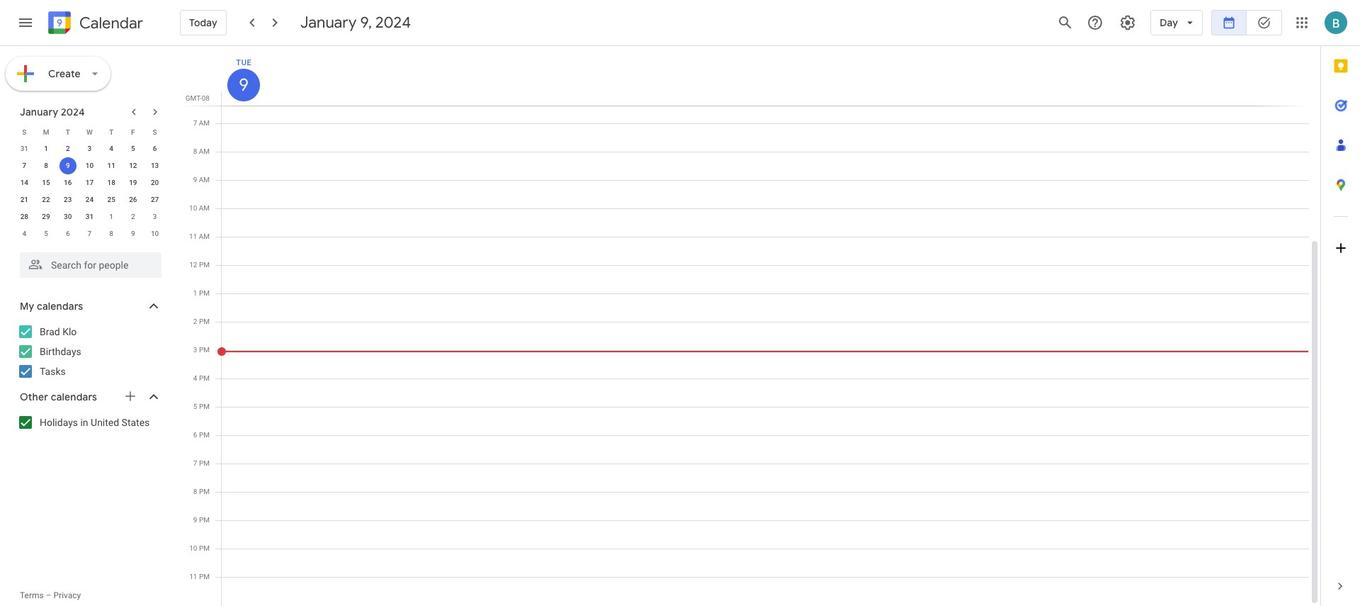Task type: locate. For each thing, give the bounding box(es) containing it.
february 10 element
[[146, 225, 163, 242]]

0 vertical spatial calendars
[[37, 300, 83, 313]]

s up december 31 element
[[22, 128, 26, 136]]

pm for 9 pm
[[199, 516, 210, 524]]

20 element
[[146, 174, 163, 191]]

2 up 9, today element
[[66, 145, 70, 152]]

12 for 12
[[129, 162, 137, 169]]

11 pm from the top
[[199, 544, 210, 552]]

7 pm from the top
[[199, 431, 210, 439]]

1 down 12 pm
[[193, 289, 197, 297]]

4 up 5 pm
[[193, 374, 197, 382]]

pm down 4 pm
[[199, 403, 210, 410]]

12 element
[[125, 157, 142, 174]]

11 down 10 pm
[[189, 573, 197, 581]]

2 vertical spatial 5
[[193, 403, 197, 410]]

12 pm from the top
[[199, 573, 210, 581]]

7 am
[[193, 119, 210, 127]]

date_range
[[1223, 16, 1237, 30]]

3 row from the top
[[13, 157, 166, 174]]

9 up '16'
[[66, 162, 70, 169]]

1 horizontal spatial 12
[[189, 261, 197, 269]]

29 element
[[38, 208, 55, 225]]

3
[[88, 145, 92, 152], [153, 213, 157, 220], [193, 346, 197, 354]]

pm for 2 pm
[[199, 318, 210, 325]]

2
[[66, 145, 70, 152], [131, 213, 135, 220], [193, 318, 197, 325]]

1 horizontal spatial 2
[[131, 213, 135, 220]]

0 vertical spatial 1
[[44, 145, 48, 152]]

3 inside february 3 "element"
[[153, 213, 157, 220]]

1 vertical spatial 31
[[86, 213, 94, 220]]

pm up 5 pm
[[199, 374, 210, 382]]

1
[[44, 145, 48, 152], [109, 213, 113, 220], [193, 289, 197, 297]]

4 row from the top
[[13, 174, 166, 191]]

pm for 11 pm
[[199, 573, 210, 581]]

5
[[131, 145, 135, 152], [44, 230, 48, 237], [193, 403, 197, 410]]

1 for february 1 element
[[109, 213, 113, 220]]

6 row from the top
[[13, 208, 166, 225]]

0 horizontal spatial t
[[66, 128, 70, 136]]

9 down the february 2 element
[[131, 230, 135, 237]]

23 element
[[59, 191, 76, 208]]

31 up 14
[[20, 145, 28, 152]]

8 up 9 am
[[193, 147, 197, 155]]

5 am from the top
[[199, 232, 210, 240]]

january 2024 grid
[[13, 123, 166, 242]]

10 pm from the top
[[199, 516, 210, 524]]

row containing 4
[[13, 225, 166, 242]]

2024
[[376, 13, 411, 33], [61, 106, 85, 118]]

25
[[107, 196, 115, 203]]

0 horizontal spatial 5
[[44, 230, 48, 237]]

2 vertical spatial 6
[[193, 431, 197, 439]]

19 element
[[125, 174, 142, 191]]

12 down 11 am
[[189, 261, 197, 269]]

4 for 4 pm
[[193, 374, 197, 382]]

9 column header
[[221, 46, 1310, 106]]

10 down february 3 "element" at the left
[[151, 230, 159, 237]]

1 pm from the top
[[199, 261, 210, 269]]

6 down the 30 element
[[66, 230, 70, 237]]

7 up 8 pm
[[193, 459, 197, 467]]

2 row from the top
[[13, 140, 166, 157]]

today button
[[180, 6, 227, 40]]

gmt-08
[[186, 94, 210, 102]]

4 up 11 element
[[109, 145, 113, 152]]

11 for 11
[[107, 162, 115, 169]]

31 down "24" element
[[86, 213, 94, 220]]

2 horizontal spatial 2
[[193, 318, 197, 325]]

2 vertical spatial 11
[[189, 573, 197, 581]]

0 horizontal spatial 6
[[66, 230, 70, 237]]

2 inside the february 2 element
[[131, 213, 135, 220]]

7 inside 'february 7' "element"
[[88, 230, 92, 237]]

5 for february 5 element
[[44, 230, 48, 237]]

9 for 9 pm
[[193, 516, 197, 524]]

6 up "13"
[[153, 145, 157, 152]]

9 pm from the top
[[199, 488, 210, 495]]

1 vertical spatial 6
[[66, 230, 70, 237]]

3 am from the top
[[199, 176, 210, 184]]

2024 down create
[[61, 106, 85, 118]]

2 down 26 element
[[131, 213, 135, 220]]

2 up 3 pm
[[193, 318, 197, 325]]

4
[[109, 145, 113, 152], [22, 230, 26, 237], [193, 374, 197, 382]]

1 horizontal spatial 3
[[153, 213, 157, 220]]

s
[[22, 128, 26, 136], [153, 128, 157, 136]]

states
[[122, 417, 150, 428]]

30 element
[[59, 208, 76, 225]]

february 2 element
[[125, 208, 142, 225]]

12 pm
[[189, 261, 210, 269]]

task_alt button
[[1248, 6, 1283, 40]]

3 inside 9 grid
[[193, 346, 197, 354]]

5 down 4 pm
[[193, 403, 197, 410]]

1 vertical spatial 2
[[131, 213, 135, 220]]

11 down 10 am
[[189, 232, 197, 240]]

9 up 10 am
[[193, 176, 197, 184]]

1 vertical spatial 1
[[109, 213, 113, 220]]

calendar element
[[45, 9, 143, 40]]

9 up 10 pm
[[193, 516, 197, 524]]

3 for 3 pm
[[193, 346, 197, 354]]

1 inside 9 grid
[[193, 289, 197, 297]]

1 down "m"
[[44, 145, 48, 152]]

m
[[43, 128, 49, 136]]

pm up 8 pm
[[199, 459, 210, 467]]

row
[[13, 123, 166, 140], [13, 140, 166, 157], [13, 157, 166, 174], [13, 174, 166, 191], [13, 191, 166, 208], [13, 208, 166, 225], [13, 225, 166, 242]]

pm down 10 pm
[[199, 573, 210, 581]]

0 vertical spatial 11
[[107, 162, 115, 169]]

my calendars button
[[3, 295, 176, 318]]

None search field
[[0, 247, 176, 278]]

february 5 element
[[38, 225, 55, 242]]

0 horizontal spatial 12
[[129, 162, 137, 169]]

am down 08 at top left
[[199, 119, 210, 127]]

0 horizontal spatial 2
[[66, 145, 70, 152]]

2 for the february 2 element
[[131, 213, 135, 220]]

1 vertical spatial 3
[[153, 213, 157, 220]]

tab list
[[1322, 46, 1361, 566]]

8 inside "element"
[[109, 230, 113, 237]]

31
[[20, 145, 28, 152], [86, 213, 94, 220]]

february 3 element
[[146, 208, 163, 225]]

6
[[153, 145, 157, 152], [66, 230, 70, 237], [193, 431, 197, 439]]

5 row from the top
[[13, 191, 166, 208]]

s right f
[[153, 128, 157, 136]]

pm down 9 pm
[[199, 544, 210, 552]]

1 horizontal spatial t
[[109, 128, 114, 136]]

11 inside row
[[107, 162, 115, 169]]

6 inside 9 grid
[[193, 431, 197, 439]]

pm down 8 pm
[[199, 516, 210, 524]]

26
[[129, 196, 137, 203]]

january up "m"
[[20, 106, 58, 118]]

1 am from the top
[[199, 119, 210, 127]]

1 vertical spatial 12
[[189, 261, 197, 269]]

2 vertical spatial 1
[[193, 289, 197, 297]]

2 inside 9 grid
[[193, 318, 197, 325]]

8
[[193, 147, 197, 155], [44, 162, 48, 169], [109, 230, 113, 237], [193, 488, 197, 495]]

1 vertical spatial 11
[[189, 232, 197, 240]]

8 down 7 pm
[[193, 488, 197, 495]]

january for january 9, 2024
[[300, 13, 357, 33]]

terms
[[20, 590, 44, 600]]

11 am
[[189, 232, 210, 240]]

t left w
[[66, 128, 70, 136]]

day
[[1161, 16, 1179, 29]]

0 vertical spatial 5
[[131, 145, 135, 152]]

2024 right '9,'
[[376, 13, 411, 33]]

2 am from the top
[[199, 147, 210, 155]]

2 horizontal spatial 6
[[193, 431, 197, 439]]

pm for 12 pm
[[199, 261, 210, 269]]

5 down f
[[131, 145, 135, 152]]

10 pm
[[189, 544, 210, 552]]

2 vertical spatial 2
[[193, 318, 197, 325]]

21
[[20, 196, 28, 203]]

day button
[[1151, 6, 1204, 40]]

calendars
[[37, 300, 83, 313], [51, 391, 97, 403]]

0 horizontal spatial january
[[20, 106, 58, 118]]

5 down 29 element
[[44, 230, 48, 237]]

4 inside 9 grid
[[193, 374, 197, 382]]

other calendars button
[[3, 386, 176, 408]]

4 pm
[[193, 374, 210, 382]]

0 vertical spatial 3
[[88, 145, 92, 152]]

9 for 9, today element
[[66, 162, 70, 169]]

w
[[87, 128, 93, 136]]

10 up 17
[[86, 162, 94, 169]]

7 row from the top
[[13, 225, 166, 242]]

january
[[300, 13, 357, 33], [20, 106, 58, 118]]

pm up 2 pm
[[199, 289, 210, 297]]

9 for 9 am
[[193, 176, 197, 184]]

11
[[107, 162, 115, 169], [189, 232, 197, 240], [189, 573, 197, 581]]

9 inside february 9 element
[[131, 230, 135, 237]]

12
[[129, 162, 137, 169], [189, 261, 197, 269]]

f
[[131, 128, 135, 136]]

0 vertical spatial january
[[300, 13, 357, 33]]

1 vertical spatial calendars
[[51, 391, 97, 403]]

8 pm from the top
[[199, 459, 210, 467]]

add other calendars image
[[123, 389, 138, 403]]

10 am
[[189, 204, 210, 212]]

3 down 2 pm
[[193, 346, 197, 354]]

1 horizontal spatial 5
[[131, 145, 135, 152]]

pm down 7 pm
[[199, 488, 210, 495]]

6 down 5 pm
[[193, 431, 197, 439]]

9 inside 9, today element
[[66, 162, 70, 169]]

other
[[20, 391, 48, 403]]

1 row from the top
[[13, 123, 166, 140]]

2 horizontal spatial 5
[[193, 403, 197, 410]]

2 horizontal spatial 4
[[193, 374, 197, 382]]

7 down december 31 element
[[22, 162, 26, 169]]

9
[[238, 74, 248, 96], [66, 162, 70, 169], [193, 176, 197, 184], [131, 230, 135, 237], [193, 516, 197, 524]]

11 for 11 pm
[[189, 573, 197, 581]]

terms – privacy
[[20, 590, 81, 600]]

am for 9 am
[[199, 176, 210, 184]]

2 vertical spatial 4
[[193, 374, 197, 382]]

am down 8 am
[[199, 176, 210, 184]]

0 vertical spatial 31
[[20, 145, 28, 152]]

10 up 11 pm
[[189, 544, 197, 552]]

date_range button
[[1212, 6, 1248, 40]]

pm
[[199, 261, 210, 269], [199, 289, 210, 297], [199, 318, 210, 325], [199, 346, 210, 354], [199, 374, 210, 382], [199, 403, 210, 410], [199, 431, 210, 439], [199, 459, 210, 467], [199, 488, 210, 495], [199, 516, 210, 524], [199, 544, 210, 552], [199, 573, 210, 581]]

am for 11 am
[[199, 232, 210, 240]]

4 pm from the top
[[199, 346, 210, 354]]

pm for 3 pm
[[199, 346, 210, 354]]

10 for the february 10 element
[[151, 230, 159, 237]]

am
[[199, 119, 210, 127], [199, 147, 210, 155], [199, 176, 210, 184], [199, 204, 210, 212], [199, 232, 210, 240]]

calendars up brad klo
[[37, 300, 83, 313]]

january left '9,'
[[300, 13, 357, 33]]

pm for 6 pm
[[199, 431, 210, 439]]

row containing 21
[[13, 191, 166, 208]]

6 inside february 6 element
[[66, 230, 70, 237]]

19
[[129, 179, 137, 186]]

10
[[86, 162, 94, 169], [189, 204, 197, 212], [151, 230, 159, 237], [189, 544, 197, 552]]

am down 9 am
[[199, 204, 210, 212]]

calendars for other calendars
[[51, 391, 97, 403]]

privacy
[[54, 590, 81, 600]]

4 am from the top
[[199, 204, 210, 212]]

0 vertical spatial 2
[[66, 145, 70, 152]]

1 down 25 element
[[109, 213, 113, 220]]

0 horizontal spatial 31
[[20, 145, 28, 152]]

pm up 1 pm
[[199, 261, 210, 269]]

0 vertical spatial 12
[[129, 162, 137, 169]]

2 pm from the top
[[199, 289, 210, 297]]

6 pm
[[193, 431, 210, 439]]

1 vertical spatial 2024
[[61, 106, 85, 118]]

calendars up in
[[51, 391, 97, 403]]

row group
[[13, 140, 166, 242]]

5 for 5 pm
[[193, 403, 197, 410]]

2 t from the left
[[109, 128, 114, 136]]

1 vertical spatial january
[[20, 106, 58, 118]]

5 inside 9 grid
[[193, 403, 197, 410]]

today
[[189, 16, 217, 29]]

8 pm
[[193, 488, 210, 495]]

7 down gmt-
[[193, 119, 197, 127]]

5 pm from the top
[[199, 374, 210, 382]]

10 up 11 am
[[189, 204, 197, 212]]

9 down tue
[[238, 74, 248, 96]]

create button
[[6, 57, 110, 91]]

tue 9
[[236, 58, 252, 96]]

1 vertical spatial 5
[[44, 230, 48, 237]]

7 down '31' element
[[88, 230, 92, 237]]

t
[[66, 128, 70, 136], [109, 128, 114, 136]]

am up 12 pm
[[199, 232, 210, 240]]

28 element
[[16, 208, 33, 225]]

1 horizontal spatial s
[[153, 128, 157, 136]]

january 9, 2024
[[300, 13, 411, 33]]

row containing 7
[[13, 157, 166, 174]]

other calendars
[[20, 391, 97, 403]]

15 element
[[38, 174, 55, 191]]

2 horizontal spatial 3
[[193, 346, 197, 354]]

12 inside 9 grid
[[189, 261, 197, 269]]

7 for 7 am
[[193, 119, 197, 127]]

13 element
[[146, 157, 163, 174]]

31 element
[[81, 208, 98, 225]]

1 vertical spatial 4
[[22, 230, 26, 237]]

my calendars
[[20, 300, 83, 313]]

2 vertical spatial 3
[[193, 346, 197, 354]]

pm up 3 pm
[[199, 318, 210, 325]]

23
[[64, 196, 72, 203]]

1 horizontal spatial 31
[[86, 213, 94, 220]]

0 horizontal spatial 4
[[22, 230, 26, 237]]

december 31 element
[[16, 140, 33, 157]]

pm down 5 pm
[[199, 431, 210, 439]]

0 vertical spatial 2024
[[376, 13, 411, 33]]

26 element
[[125, 191, 142, 208]]

t left f
[[109, 128, 114, 136]]

17
[[86, 179, 94, 186]]

3 pm from the top
[[199, 318, 210, 325]]

3 down 27 element
[[153, 213, 157, 220]]

2 horizontal spatial 1
[[193, 289, 197, 297]]

pm for 7 pm
[[199, 459, 210, 467]]

10 for 10 am
[[189, 204, 197, 212]]

6 pm from the top
[[199, 403, 210, 410]]

4 down the 28 element
[[22, 230, 26, 237]]

am up 9 am
[[199, 147, 210, 155]]

am for 8 am
[[199, 147, 210, 155]]

1 horizontal spatial 6
[[153, 145, 157, 152]]

12 inside row
[[129, 162, 137, 169]]

pm down 2 pm
[[199, 346, 210, 354]]

12 up "19"
[[129, 162, 137, 169]]

row containing 28
[[13, 208, 166, 225]]

9 for february 9 element
[[131, 230, 135, 237]]

1 horizontal spatial 1
[[109, 213, 113, 220]]

7
[[193, 119, 197, 127], [22, 162, 26, 169], [88, 230, 92, 237], [193, 459, 197, 467]]

8 down february 1 element
[[109, 230, 113, 237]]

0 horizontal spatial s
[[22, 128, 26, 136]]

1 horizontal spatial january
[[300, 13, 357, 33]]

17 element
[[81, 174, 98, 191]]

11 up 18
[[107, 162, 115, 169]]

row containing 31
[[13, 140, 166, 157]]

8 for 8 pm
[[193, 488, 197, 495]]

0 horizontal spatial 3
[[88, 145, 92, 152]]

8 up 15
[[44, 162, 48, 169]]

1 horizontal spatial 4
[[109, 145, 113, 152]]

3 down w
[[88, 145, 92, 152]]

february 9 element
[[125, 225, 142, 242]]



Task type: vqa. For each thing, say whether or not it's contained in the screenshot.
December 3 element
no



Task type: describe. For each thing, give the bounding box(es) containing it.
7 for 7 pm
[[193, 459, 197, 467]]

privacy link
[[54, 590, 81, 600]]

main drawer image
[[17, 14, 34, 31]]

holidays in united states
[[40, 417, 150, 428]]

9 pm
[[193, 516, 210, 524]]

in
[[80, 417, 88, 428]]

calendar heading
[[77, 13, 143, 33]]

10 for 10 element
[[86, 162, 94, 169]]

1 s from the left
[[22, 128, 26, 136]]

27
[[151, 196, 159, 203]]

14
[[20, 179, 28, 186]]

klo
[[62, 326, 77, 337]]

am for 7 am
[[199, 119, 210, 127]]

0 vertical spatial 4
[[109, 145, 113, 152]]

29
[[42, 213, 50, 220]]

am for 10 am
[[199, 204, 210, 212]]

08
[[202, 94, 210, 102]]

9 am
[[193, 176, 210, 184]]

31 for '31' element
[[86, 213, 94, 220]]

3 pm
[[193, 346, 210, 354]]

9,
[[360, 13, 372, 33]]

24 element
[[81, 191, 98, 208]]

12 for 12 pm
[[189, 261, 197, 269]]

6 for february 6 element
[[66, 230, 70, 237]]

11 pm
[[189, 573, 210, 581]]

5 pm
[[193, 403, 210, 410]]

–
[[46, 590, 51, 600]]

Search for people text field
[[28, 252, 153, 278]]

9 cell
[[57, 157, 79, 174]]

10 for 10 pm
[[189, 544, 197, 552]]

pm for 8 pm
[[199, 488, 210, 495]]

24
[[86, 196, 94, 203]]

9 grid
[[181, 46, 1321, 606]]

pm for 10 pm
[[199, 544, 210, 552]]

13
[[151, 162, 159, 169]]

0 vertical spatial 6
[[153, 145, 157, 152]]

january for january 2024
[[20, 106, 58, 118]]

tasks
[[40, 366, 66, 377]]

8 am
[[193, 147, 210, 155]]

february 4 element
[[16, 225, 33, 242]]

tuesday, january 9, today element
[[228, 69, 260, 101]]

3 for february 3 "element" at the left
[[153, 213, 157, 220]]

14 element
[[16, 174, 33, 191]]

gmt-
[[186, 94, 202, 102]]

row containing 14
[[13, 174, 166, 191]]

21 element
[[16, 191, 33, 208]]

2 for 2 pm
[[193, 318, 197, 325]]

tue
[[236, 58, 252, 67]]

holidays
[[40, 417, 78, 428]]

11 element
[[103, 157, 120, 174]]

2 s from the left
[[153, 128, 157, 136]]

11 for 11 am
[[189, 232, 197, 240]]

task_alt
[[1258, 16, 1272, 30]]

1 for 1 pm
[[193, 289, 197, 297]]

create
[[48, 67, 81, 80]]

7 pm
[[193, 459, 210, 467]]

22 element
[[38, 191, 55, 208]]

january 2024
[[20, 106, 85, 118]]

30
[[64, 213, 72, 220]]

row containing s
[[13, 123, 166, 140]]

6 for 6 pm
[[193, 431, 197, 439]]

2 pm
[[193, 318, 210, 325]]

birthdays
[[40, 346, 81, 357]]

united
[[91, 417, 119, 428]]

1 horizontal spatial 2024
[[376, 13, 411, 33]]

20
[[151, 179, 159, 186]]

brad klo
[[40, 326, 77, 337]]

9 inside tue 9
[[238, 74, 248, 96]]

brad
[[40, 326, 60, 337]]

8 for february 8 "element"
[[109, 230, 113, 237]]

18 element
[[103, 174, 120, 191]]

25 element
[[103, 191, 120, 208]]

0 horizontal spatial 2024
[[61, 106, 85, 118]]

1 t from the left
[[66, 128, 70, 136]]

27 element
[[146, 191, 163, 208]]

february 8 element
[[103, 225, 120, 242]]

pm for 1 pm
[[199, 289, 210, 297]]

my calendars list
[[3, 320, 176, 383]]

28
[[20, 213, 28, 220]]

terms link
[[20, 590, 44, 600]]

february 1 element
[[103, 208, 120, 225]]

settings menu image
[[1120, 14, 1137, 31]]

4 for the february 4 element
[[22, 230, 26, 237]]

1 pm
[[193, 289, 210, 297]]

row group containing 31
[[13, 140, 166, 242]]

0 horizontal spatial 1
[[44, 145, 48, 152]]

pm for 4 pm
[[199, 374, 210, 382]]

february 7 element
[[81, 225, 98, 242]]

15
[[42, 179, 50, 186]]

pm for 5 pm
[[199, 403, 210, 410]]

calendars for my calendars
[[37, 300, 83, 313]]

calendar
[[79, 13, 143, 33]]

february 6 element
[[59, 225, 76, 242]]

9, today element
[[59, 157, 76, 174]]

7 for 'february 7' "element"
[[88, 230, 92, 237]]

22
[[42, 196, 50, 203]]

31 for december 31 element
[[20, 145, 28, 152]]

18
[[107, 179, 115, 186]]

my
[[20, 300, 34, 313]]

16
[[64, 179, 72, 186]]

8 for 8 am
[[193, 147, 197, 155]]

10 element
[[81, 157, 98, 174]]

16 element
[[59, 174, 76, 191]]



